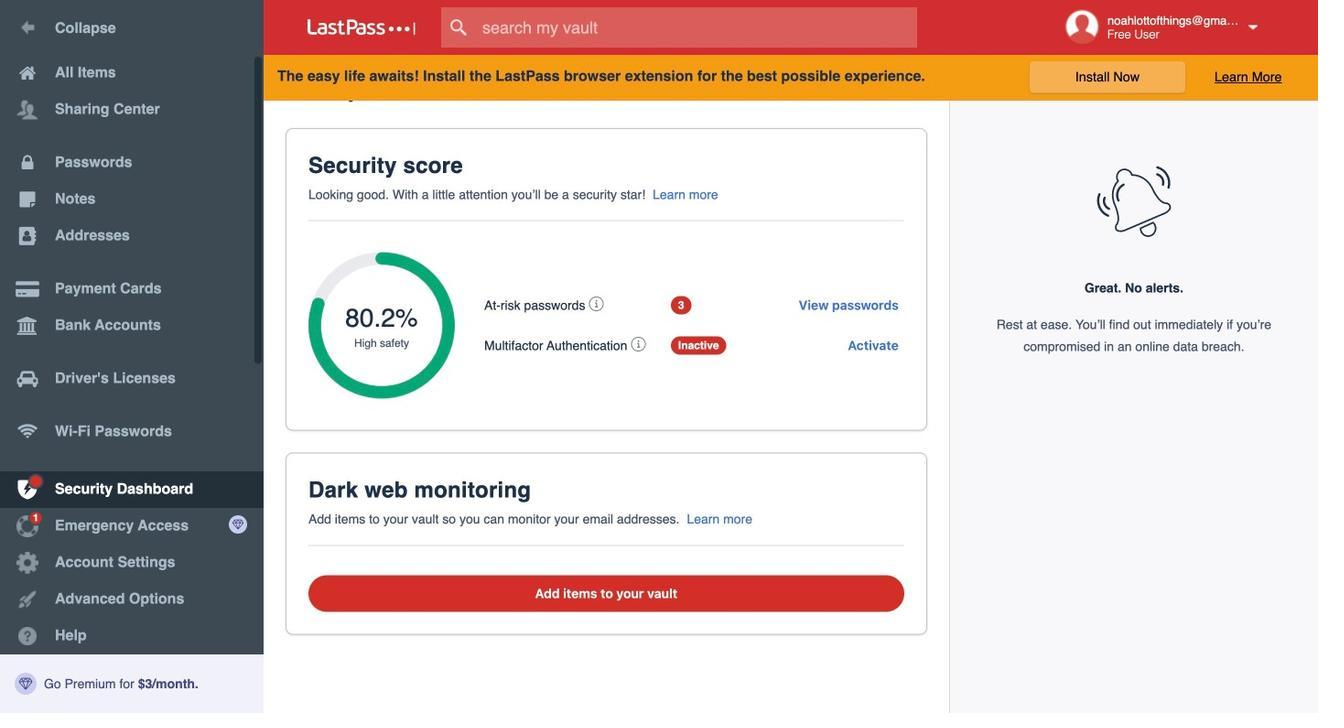 Task type: vqa. For each thing, say whether or not it's contained in the screenshot.
the Main navigation navigation
yes



Task type: locate. For each thing, give the bounding box(es) containing it.
lastpass image
[[308, 19, 416, 36]]



Task type: describe. For each thing, give the bounding box(es) containing it.
search my vault text field
[[441, 7, 953, 48]]

main navigation navigation
[[0, 0, 264, 714]]

Search search field
[[441, 7, 953, 48]]



